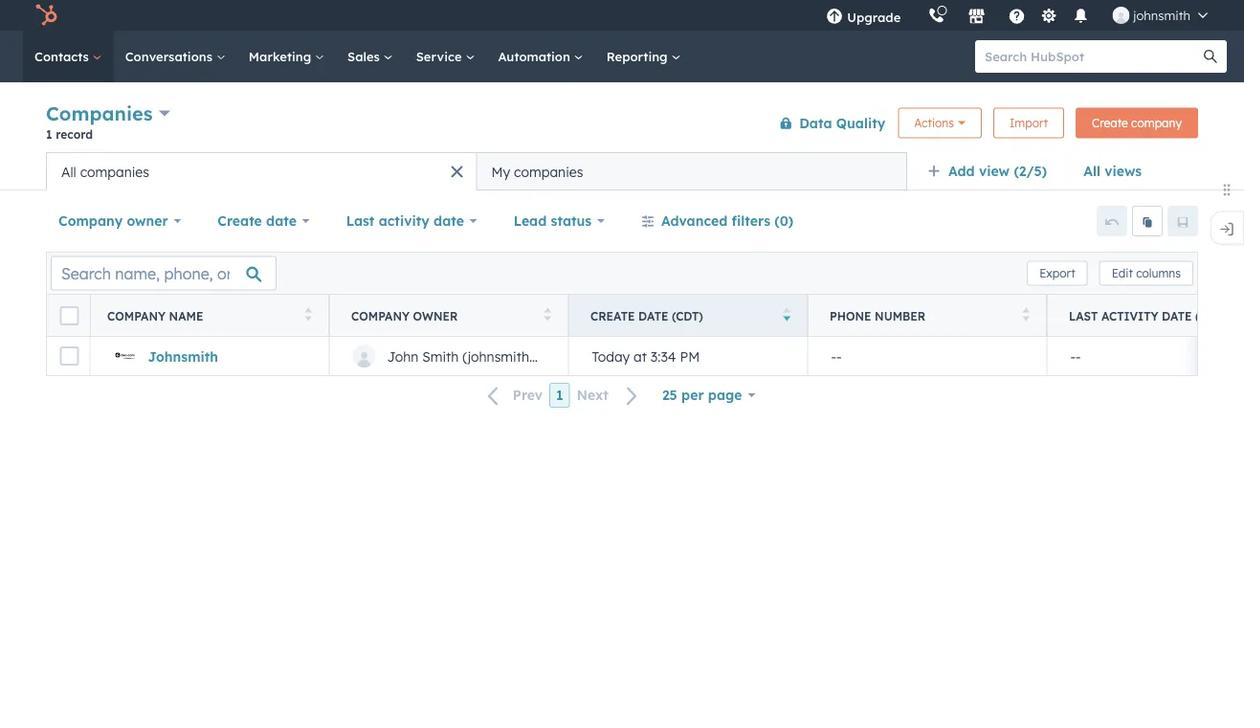 Task type: describe. For each thing, give the bounding box(es) containing it.
1 record
[[46, 127, 93, 141]]

all for all views
[[1084, 163, 1101, 179]]

company inside popup button
[[58, 212, 123, 229]]

edit columns
[[1112, 266, 1181, 280]]

create for create date (cdt)
[[591, 309, 635, 323]]

add view (2/5)
[[949, 163, 1047, 179]]

export button
[[1027, 261, 1088, 286]]

lead status button
[[501, 202, 617, 240]]

3 - from the left
[[1071, 348, 1076, 364]]

contacts link
[[23, 31, 114, 82]]

prev
[[513, 387, 543, 404]]

phone
[[830, 309, 871, 323]]

settings link
[[1037, 5, 1061, 25]]

25 per page button
[[650, 376, 768, 414]]

2 date from the left
[[1162, 309, 1192, 323]]

calling icon image
[[928, 7, 945, 25]]

create date button
[[205, 202, 322, 240]]

johnsmith
[[1134, 7, 1191, 23]]

activity
[[1102, 309, 1159, 323]]

4 - from the left
[[1076, 348, 1081, 364]]

smith
[[422, 348, 459, 364]]

1 date from the left
[[639, 309, 669, 323]]

next
[[577, 387, 609, 404]]

calling icon button
[[920, 3, 953, 28]]

marketing
[[249, 48, 315, 64]]

companies for my companies
[[514, 163, 583, 180]]

prev button
[[476, 383, 549, 408]]

Search HubSpot search field
[[975, 40, 1210, 73]]

-- inside -- button
[[831, 348, 842, 364]]

2 press to sort. image from the left
[[544, 308, 551, 321]]

phone number
[[830, 309, 926, 323]]

pm
[[680, 348, 700, 364]]

service link
[[405, 31, 487, 82]]

25 per page
[[662, 387, 742, 403]]

advanced
[[661, 212, 728, 229]]

1 for 1
[[556, 387, 563, 403]]

quality
[[836, 114, 886, 131]]

company name
[[107, 309, 203, 323]]

create company
[[1092, 116, 1182, 130]]

name
[[169, 309, 203, 323]]

companies button
[[46, 100, 170, 127]]

import
[[1010, 116, 1048, 130]]

john smith image
[[1112, 7, 1130, 24]]

last for last activity date (cdt)
[[1069, 309, 1098, 323]]

search button
[[1194, 40, 1227, 73]]

company left name on the left top of the page
[[107, 309, 166, 323]]

companies banner
[[46, 98, 1198, 152]]

1 (cdt) from the left
[[672, 309, 703, 323]]

all views
[[1084, 163, 1142, 179]]

company
[[1131, 116, 1182, 130]]

export
[[1040, 266, 1076, 280]]

2 date from the left
[[434, 212, 464, 229]]

edit
[[1112, 266, 1133, 280]]

descending sort. press to sort ascending. element
[[783, 308, 791, 324]]

johnsmith link
[[148, 348, 218, 364]]

2 - from the left
[[837, 348, 842, 364]]

sales
[[347, 48, 383, 64]]

1 press to sort. element from the left
[[305, 308, 312, 324]]

2 (cdt) from the left
[[1195, 309, 1227, 323]]

per
[[682, 387, 704, 403]]

actions
[[914, 116, 954, 130]]

sales link
[[336, 31, 405, 82]]

create date
[[218, 212, 297, 229]]

john
[[387, 348, 419, 364]]

upgrade
[[847, 9, 901, 25]]

contacts
[[34, 48, 93, 64]]

john smith (johnsmith43233@gmail.com)
[[387, 348, 650, 364]]

lead status
[[514, 212, 592, 229]]

notifications button
[[1065, 0, 1097, 31]]

service
[[416, 48, 466, 64]]

1 vertical spatial owner
[[413, 309, 458, 323]]

1 press to sort. image from the left
[[305, 308, 312, 321]]

marketing link
[[237, 31, 336, 82]]

companies
[[46, 101, 153, 125]]

view
[[979, 163, 1010, 179]]

create date (cdt)
[[591, 309, 703, 323]]

conversations
[[125, 48, 216, 64]]



Task type: vqa. For each thing, say whether or not it's contained in the screenshot.
Press to sort. icon for first PRESS TO SORT. element from the right
no



Task type: locate. For each thing, give the bounding box(es) containing it.
1 right prev
[[556, 387, 563, 403]]

1 inside button
[[556, 387, 563, 403]]

owner up smith
[[413, 309, 458, 323]]

create up the today
[[591, 309, 635, 323]]

upgrade image
[[826, 9, 843, 26]]

1
[[46, 127, 52, 141], [556, 387, 563, 403]]

0 horizontal spatial --
[[831, 348, 842, 364]]

1 horizontal spatial last
[[1069, 309, 1098, 323]]

add
[[949, 163, 975, 179]]

company owner up john
[[351, 309, 458, 323]]

0 vertical spatial company owner
[[58, 212, 168, 229]]

date
[[639, 309, 669, 323], [1162, 309, 1192, 323]]

company owner down all companies
[[58, 212, 168, 229]]

3:34
[[651, 348, 676, 364]]

data quality
[[799, 114, 886, 131]]

0 horizontal spatial owner
[[127, 212, 168, 229]]

date down all companies button
[[266, 212, 297, 229]]

0 horizontal spatial companies
[[80, 163, 149, 180]]

0 horizontal spatial date
[[639, 309, 669, 323]]

(0)
[[775, 212, 794, 229]]

(cdt) up pm
[[672, 309, 703, 323]]

at
[[634, 348, 647, 364]]

0 vertical spatial create
[[1092, 116, 1128, 130]]

0 horizontal spatial press to sort. element
[[305, 308, 312, 324]]

2 -- from the left
[[1071, 348, 1081, 364]]

1 inside companies banner
[[46, 127, 52, 141]]

press to sort. element
[[305, 308, 312, 324], [544, 308, 551, 324], [1023, 308, 1030, 324]]

company owner button
[[46, 202, 194, 240]]

0 horizontal spatial last
[[346, 212, 375, 229]]

all companies
[[61, 163, 149, 180]]

last activity date button
[[334, 202, 490, 240]]

1 horizontal spatial all
[[1084, 163, 1101, 179]]

companies inside button
[[514, 163, 583, 180]]

(cdt)
[[672, 309, 703, 323], [1195, 309, 1227, 323]]

create inside popup button
[[218, 212, 262, 229]]

today at 3:34 pm
[[592, 348, 700, 364]]

company down all companies
[[58, 212, 123, 229]]

reporting link
[[595, 31, 692, 82]]

page
[[708, 387, 742, 403]]

1 all from the left
[[1084, 163, 1101, 179]]

my companies
[[491, 163, 583, 180]]

2 vertical spatial create
[[591, 309, 635, 323]]

0 vertical spatial last
[[346, 212, 375, 229]]

25
[[662, 387, 677, 403]]

all inside all companies button
[[61, 163, 76, 180]]

2 companies from the left
[[514, 163, 583, 180]]

lead
[[514, 212, 547, 229]]

company up john
[[351, 309, 410, 323]]

import button
[[993, 108, 1064, 138]]

Search name, phone, or domain search field
[[51, 256, 277, 290]]

all companies button
[[46, 152, 477, 190]]

add view (2/5) button
[[915, 152, 1071, 190]]

1 horizontal spatial press to sort. element
[[544, 308, 551, 324]]

all left views
[[1084, 163, 1101, 179]]

-
[[831, 348, 837, 364], [837, 348, 842, 364], [1071, 348, 1076, 364], [1076, 348, 1081, 364]]

1 vertical spatial company owner
[[351, 309, 458, 323]]

1 button
[[549, 383, 570, 408]]

views
[[1105, 163, 1142, 179]]

1 horizontal spatial date
[[1162, 309, 1192, 323]]

companies up company owner popup button
[[80, 163, 149, 180]]

companies right my
[[514, 163, 583, 180]]

automation
[[498, 48, 574, 64]]

notifications image
[[1072, 9, 1090, 26]]

actions button
[[898, 108, 982, 138]]

reporting
[[607, 48, 671, 64]]

press to sort. image
[[1023, 308, 1030, 321]]

company owner
[[58, 212, 168, 229], [351, 309, 458, 323]]

1 horizontal spatial create
[[591, 309, 635, 323]]

1 horizontal spatial 1
[[556, 387, 563, 403]]

2 all from the left
[[61, 163, 76, 180]]

2 press to sort. element from the left
[[544, 308, 551, 324]]

3 press to sort. element from the left
[[1023, 308, 1030, 324]]

owner inside popup button
[[127, 212, 168, 229]]

1 horizontal spatial owner
[[413, 309, 458, 323]]

0 horizontal spatial all
[[61, 163, 76, 180]]

1 -- from the left
[[831, 348, 842, 364]]

data quality button
[[767, 104, 887, 142]]

activity
[[379, 212, 430, 229]]

(johnsmith43233@gmail.com)
[[463, 348, 650, 364]]

hubspot image
[[34, 4, 57, 27]]

all
[[1084, 163, 1101, 179], [61, 163, 76, 180]]

1 horizontal spatial (cdt)
[[1195, 309, 1227, 323]]

settings image
[[1040, 8, 1057, 25]]

last activity date (cdt)
[[1069, 309, 1227, 323]]

john smith (johnsmith43233@gmail.com) button
[[329, 337, 650, 375]]

create down all companies button
[[218, 212, 262, 229]]

1 horizontal spatial date
[[434, 212, 464, 229]]

2 horizontal spatial create
[[1092, 116, 1128, 130]]

all for all companies
[[61, 163, 76, 180]]

johnsmith button
[[1101, 0, 1219, 31]]

date
[[266, 212, 297, 229], [434, 212, 464, 229]]

1 vertical spatial last
[[1069, 309, 1098, 323]]

companies
[[80, 163, 149, 180], [514, 163, 583, 180]]

-- down last activity date (cdt) at right top
[[1071, 348, 1081, 364]]

1 companies from the left
[[80, 163, 149, 180]]

menu containing johnsmith
[[813, 0, 1221, 31]]

menu
[[813, 0, 1221, 31]]

last for last activity date
[[346, 212, 375, 229]]

companies for all companies
[[80, 163, 149, 180]]

0 horizontal spatial (cdt)
[[672, 309, 703, 323]]

1 - from the left
[[831, 348, 837, 364]]

1 vertical spatial 1
[[556, 387, 563, 403]]

date up today at 3:34 pm
[[639, 309, 669, 323]]

create for create company
[[1092, 116, 1128, 130]]

companies inside button
[[80, 163, 149, 180]]

0 vertical spatial owner
[[127, 212, 168, 229]]

create company button
[[1076, 108, 1198, 138]]

1 horizontal spatial --
[[1071, 348, 1081, 364]]

1 vertical spatial create
[[218, 212, 262, 229]]

(2/5)
[[1014, 163, 1047, 179]]

-- button
[[808, 337, 1047, 375]]

0 horizontal spatial press to sort. image
[[305, 308, 312, 321]]

press to sort. element for phone number
[[1023, 308, 1030, 324]]

2 horizontal spatial press to sort. element
[[1023, 308, 1030, 324]]

next button
[[570, 383, 650, 408]]

owner up search name, phone, or domain search box at top
[[127, 212, 168, 229]]

automation link
[[487, 31, 595, 82]]

all views link
[[1071, 152, 1155, 190]]

all down 1 record
[[61, 163, 76, 180]]

data
[[799, 114, 832, 131]]

help image
[[1008, 9, 1025, 26]]

filters
[[732, 212, 770, 229]]

--
[[831, 348, 842, 364], [1071, 348, 1081, 364]]

advanced filters (0)
[[661, 212, 794, 229]]

marketplaces image
[[968, 9, 985, 26]]

help button
[[1000, 0, 1033, 31]]

(cdt) right activity
[[1195, 309, 1227, 323]]

1 horizontal spatial companies
[[514, 163, 583, 180]]

press to sort. element for company owner
[[544, 308, 551, 324]]

record
[[56, 127, 93, 141]]

0 vertical spatial 1
[[46, 127, 52, 141]]

status
[[551, 212, 592, 229]]

advanced filters (0) button
[[629, 202, 806, 240]]

create
[[1092, 116, 1128, 130], [218, 212, 262, 229], [591, 309, 635, 323]]

create inside button
[[1092, 116, 1128, 130]]

1 date from the left
[[266, 212, 297, 229]]

columns
[[1136, 266, 1181, 280]]

1 left 'record'
[[46, 127, 52, 141]]

0 horizontal spatial company owner
[[58, 212, 168, 229]]

1 horizontal spatial company owner
[[351, 309, 458, 323]]

press to sort. image
[[305, 308, 312, 321], [544, 308, 551, 321]]

my
[[491, 163, 510, 180]]

create for create date
[[218, 212, 262, 229]]

conversations link
[[114, 31, 237, 82]]

date down columns
[[1162, 309, 1192, 323]]

johnsmith
[[148, 348, 218, 364]]

pagination navigation
[[476, 383, 650, 408]]

1 horizontal spatial press to sort. image
[[544, 308, 551, 321]]

search image
[[1204, 50, 1217, 63]]

last inside last activity date popup button
[[346, 212, 375, 229]]

date right activity
[[434, 212, 464, 229]]

create left company
[[1092, 116, 1128, 130]]

-- down phone
[[831, 348, 842, 364]]

number
[[875, 309, 926, 323]]

1 for 1 record
[[46, 127, 52, 141]]

0 horizontal spatial date
[[266, 212, 297, 229]]

0 horizontal spatial 1
[[46, 127, 52, 141]]

today
[[592, 348, 630, 364]]

0 horizontal spatial create
[[218, 212, 262, 229]]

last activity date
[[346, 212, 464, 229]]

all inside all views link
[[1084, 163, 1101, 179]]

company owner inside popup button
[[58, 212, 168, 229]]

marketplaces button
[[956, 0, 997, 31]]

last
[[346, 212, 375, 229], [1069, 309, 1098, 323]]

edit columns button
[[1099, 261, 1194, 286]]

my companies button
[[477, 152, 907, 190]]

descending sort. press to sort ascending. image
[[783, 308, 791, 321]]



